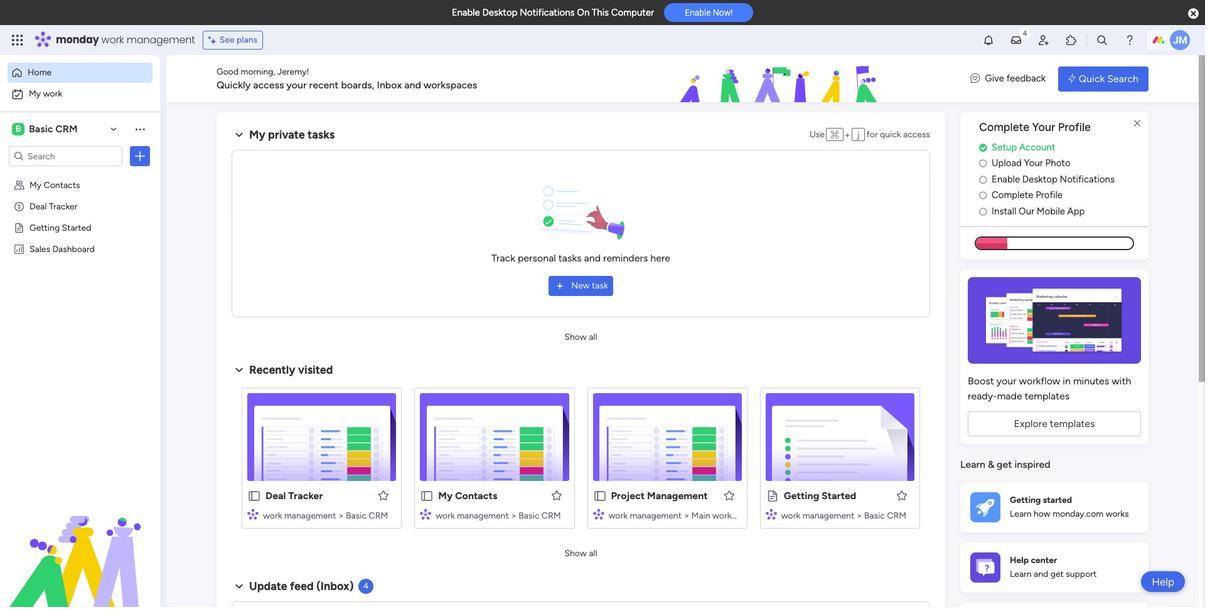 Task type: locate. For each thing, give the bounding box(es) containing it.
show all
[[565, 332, 598, 343], [565, 549, 598, 559]]

enable
[[452, 7, 480, 18], [685, 8, 711, 18], [992, 174, 1021, 185]]

profile up setup account link
[[1059, 121, 1091, 134]]

help inside button
[[1153, 576, 1175, 589]]

0 horizontal spatial lottie animation image
[[0, 481, 160, 608]]

circle o image left complete profile
[[980, 191, 988, 201]]

learn for help
[[1010, 570, 1032, 581]]

2 circle o image from the top
[[980, 191, 988, 201]]

0 horizontal spatial enable
[[452, 7, 480, 18]]

0 vertical spatial templates
[[1025, 391, 1070, 403]]

2 work management > basic crm from the left
[[436, 511, 561, 522]]

2 show from the top
[[565, 549, 587, 559]]

app
[[1068, 206, 1086, 217]]

personal
[[518, 252, 556, 264]]

upload your photo link
[[980, 157, 1149, 171]]

>
[[338, 511, 344, 522], [511, 511, 517, 522], [684, 511, 690, 522], [857, 511, 862, 522]]

public board image for project management
[[593, 490, 607, 503]]

0 vertical spatial lottie animation image
[[606, 55, 959, 103]]

1 vertical spatial circle o image
[[980, 191, 988, 201]]

management for getting
[[803, 511, 855, 522]]

circle o image for install
[[980, 207, 988, 217]]

your inside boost your workflow in minutes with ready-made templates
[[997, 376, 1017, 388]]

list box
[[0, 172, 160, 429]]

1 vertical spatial tracker
[[288, 490, 323, 502]]

learn inside getting started learn how monday.com works
[[1010, 510, 1032, 520]]

lottie animation image
[[606, 55, 959, 103], [0, 481, 160, 608]]

tracker
[[49, 201, 78, 212], [288, 490, 323, 502]]

install our mobile app
[[992, 206, 1086, 217]]

2 public board image from the left
[[420, 490, 434, 503]]

2 > from the left
[[511, 511, 517, 522]]

public board image for my contacts
[[420, 490, 434, 503]]

1 vertical spatial complete
[[992, 190, 1034, 201]]

2 all from the top
[[589, 549, 598, 559]]

quick
[[1079, 73, 1106, 84]]

templates
[[1025, 391, 1070, 403], [1051, 418, 1096, 430]]

public board image for getting started
[[13, 222, 25, 234]]

workspace selection element
[[12, 122, 80, 137]]

1 all from the top
[[589, 332, 598, 343]]

all
[[589, 332, 598, 343], [589, 549, 598, 559]]

complete profile link
[[980, 189, 1149, 203]]

my contacts
[[30, 180, 80, 190], [439, 490, 498, 502]]

management
[[647, 490, 708, 502]]

for quick access
[[867, 129, 931, 140]]

update
[[249, 580, 288, 594]]

lottie animation element
[[606, 55, 959, 103], [0, 481, 160, 608]]

my inside my work option
[[29, 89, 41, 99]]

1 vertical spatial deal
[[266, 490, 286, 502]]

v2 user feedback image
[[971, 72, 980, 86]]

help button
[[1142, 572, 1186, 593]]

contacts
[[44, 180, 80, 190], [455, 490, 498, 502]]

1 horizontal spatial public board image
[[593, 490, 607, 503]]

learn down center
[[1010, 570, 1032, 581]]

all for 1st show all button from the bottom of the page
[[589, 549, 598, 559]]

contacts for management
[[455, 490, 498, 502]]

boards,
[[341, 79, 375, 91]]

2 horizontal spatial work management > basic crm
[[782, 511, 907, 522]]

complete profile
[[992, 190, 1063, 201]]

1 horizontal spatial tasks
[[559, 252, 582, 264]]

new
[[572, 281, 590, 291]]

circle o image
[[980, 175, 988, 185], [980, 207, 988, 217]]

upload your photo
[[992, 158, 1071, 169]]

task
[[592, 281, 608, 291]]

0 vertical spatial access
[[253, 79, 284, 91]]

circle o image
[[980, 159, 988, 168], [980, 191, 988, 201]]

1 vertical spatial show all
[[565, 549, 598, 559]]

basic for getting started
[[865, 511, 885, 522]]

0 vertical spatial circle o image
[[980, 175, 988, 185]]

get right &
[[997, 459, 1013, 471]]

learn left how
[[1010, 510, 1032, 520]]

0 vertical spatial public board image
[[13, 222, 25, 234]]

and for track personal tasks and reminders here
[[584, 252, 601, 264]]

0 horizontal spatial contacts
[[44, 180, 80, 190]]

deal
[[30, 201, 47, 212], [266, 490, 286, 502]]

access right "quick"
[[904, 129, 931, 140]]

desktop
[[483, 7, 518, 18], [1023, 174, 1058, 185]]

2 horizontal spatial enable
[[992, 174, 1021, 185]]

1 horizontal spatial deal
[[266, 490, 286, 502]]

getting inside getting started learn how monday.com works
[[1010, 496, 1042, 506]]

good morning, jeremy! quickly access your recent boards, inbox and workspaces
[[217, 67, 477, 91]]

0 horizontal spatial tracker
[[49, 201, 78, 212]]

2 horizontal spatial public board image
[[766, 490, 780, 503]]

list box containing my contacts
[[0, 172, 160, 429]]

complete your profile
[[980, 121, 1091, 134]]

0 vertical spatial tasks
[[308, 128, 335, 142]]

minutes
[[1074, 376, 1110, 388]]

Search in workspace field
[[26, 149, 105, 164]]

this
[[592, 7, 609, 18]]

our
[[1019, 206, 1035, 217]]

monday
[[56, 33, 99, 47]]

0 horizontal spatial help
[[1010, 556, 1029, 567]]

notifications down upload your photo "link"
[[1060, 174, 1115, 185]]

your down account
[[1025, 158, 1044, 169]]

1 horizontal spatial getting started
[[784, 490, 857, 502]]

0 horizontal spatial started
[[62, 222, 91, 233]]

1 horizontal spatial my contacts
[[439, 490, 498, 502]]

1 public board image from the left
[[247, 490, 261, 503]]

1 vertical spatial help
[[1153, 576, 1175, 589]]

and right the 'inbox'
[[405, 79, 421, 91]]

my contacts inside quick search results list box
[[439, 490, 498, 502]]

1 horizontal spatial started
[[822, 490, 857, 502]]

0 vertical spatial your
[[1033, 121, 1056, 134]]

learn inside the help center learn and get support
[[1010, 570, 1032, 581]]

here
[[651, 252, 671, 264]]

0 vertical spatial deal tracker
[[30, 201, 78, 212]]

0 vertical spatial all
[[589, 332, 598, 343]]

0 vertical spatial my contacts
[[30, 180, 80, 190]]

0 horizontal spatial notifications
[[520, 7, 575, 18]]

project management
[[611, 490, 708, 502]]

help inside the help center learn and get support
[[1010, 556, 1029, 567]]

2 show all from the top
[[565, 549, 598, 559]]

2 circle o image from the top
[[980, 207, 988, 217]]

work
[[101, 33, 124, 47], [43, 89, 62, 99], [263, 511, 282, 522], [436, 511, 455, 522], [609, 511, 628, 522], [782, 511, 801, 522]]

1 work management > basic crm from the left
[[263, 511, 388, 522]]

1 vertical spatial templates
[[1051, 418, 1096, 430]]

0 horizontal spatial work management > basic crm
[[263, 511, 388, 522]]

your down jeremy!
[[287, 79, 307, 91]]

⌘
[[831, 130, 840, 141]]

my work option
[[8, 84, 153, 104]]

1 circle o image from the top
[[980, 175, 988, 185]]

and inside the help center learn and get support
[[1034, 570, 1049, 581]]

1 horizontal spatial and
[[584, 252, 601, 264]]

your inside "link"
[[1025, 158, 1044, 169]]

1 circle o image from the top
[[980, 159, 988, 168]]

0 vertical spatial notifications
[[520, 7, 575, 18]]

complete up setup
[[980, 121, 1030, 134]]

1 horizontal spatial get
[[1051, 570, 1064, 581]]

1 horizontal spatial enable
[[685, 8, 711, 18]]

1 vertical spatial tasks
[[559, 252, 582, 264]]

in
[[1063, 376, 1071, 388]]

2 horizontal spatial and
[[1034, 570, 1049, 581]]

0 vertical spatial help
[[1010, 556, 1029, 567]]

circle o image inside enable desktop notifications link
[[980, 175, 988, 185]]

0 horizontal spatial deal
[[30, 201, 47, 212]]

notifications for enable desktop notifications on this computer
[[520, 7, 575, 18]]

notifications left on
[[520, 7, 575, 18]]

support
[[1067, 570, 1097, 581]]

circle o image inside complete profile link
[[980, 191, 988, 201]]

1 horizontal spatial lottie animation image
[[606, 55, 959, 103]]

0 vertical spatial complete
[[980, 121, 1030, 134]]

1 horizontal spatial getting
[[784, 490, 820, 502]]

help for help center learn and get support
[[1010, 556, 1029, 567]]

1 horizontal spatial tracker
[[288, 490, 323, 502]]

works
[[1106, 510, 1130, 520]]

1 vertical spatial public board image
[[593, 490, 607, 503]]

your for upload
[[1025, 158, 1044, 169]]

1 show all button from the top
[[560, 328, 603, 348]]

circle o image inside upload your photo "link"
[[980, 159, 988, 168]]

0 vertical spatial show all
[[565, 332, 598, 343]]

complete up 'install'
[[992, 190, 1034, 201]]

circle o image left 'install'
[[980, 207, 988, 217]]

1 vertical spatial learn
[[1010, 510, 1032, 520]]

basic inside workspace selection element
[[29, 123, 53, 135]]

learn & get inspired
[[961, 459, 1051, 471]]

boost your workflow in minutes with ready-made templates
[[968, 376, 1132, 403]]

project
[[611, 490, 645, 502]]

work for getting
[[782, 511, 801, 522]]

management for project
[[630, 511, 682, 522]]

1 show from the top
[[565, 332, 587, 343]]

computer
[[612, 7, 655, 18]]

your for complete
[[1033, 121, 1056, 134]]

profile up mobile
[[1036, 190, 1063, 201]]

my inside list box
[[30, 180, 42, 190]]

check circle image
[[980, 143, 988, 152]]

3 add to favorites image from the left
[[723, 490, 736, 502]]

1 vertical spatial getting started
[[784, 490, 857, 502]]

tasks right private
[[308, 128, 335, 142]]

get
[[997, 459, 1013, 471], [1051, 570, 1064, 581]]

workspace options image
[[134, 123, 146, 135]]

started
[[62, 222, 91, 233], [822, 490, 857, 502]]

1 horizontal spatial contacts
[[455, 490, 498, 502]]

1 vertical spatial notifications
[[1060, 174, 1115, 185]]

1 show all from the top
[[565, 332, 598, 343]]

tasks for private
[[308, 128, 335, 142]]

0 vertical spatial learn
[[961, 459, 986, 471]]

get down center
[[1051, 570, 1064, 581]]

public board image up public dashboard icon
[[13, 222, 25, 234]]

public board image
[[247, 490, 261, 503], [420, 490, 434, 503], [766, 490, 780, 503]]

new task button
[[549, 276, 613, 297], [549, 276, 613, 296]]

public board image left project
[[593, 490, 607, 503]]

0 vertical spatial show
[[565, 332, 587, 343]]

select product image
[[11, 34, 24, 46]]

install
[[992, 206, 1017, 217]]

work inside option
[[43, 89, 62, 99]]

show
[[565, 332, 587, 343], [565, 549, 587, 559]]

1 horizontal spatial your
[[997, 376, 1017, 388]]

templates down the workflow
[[1025, 391, 1070, 403]]

> for project management
[[684, 511, 690, 522]]

0 vertical spatial started
[[62, 222, 91, 233]]

explore
[[1015, 418, 1048, 430]]

1 vertical spatial lottie animation image
[[0, 481, 160, 608]]

close update feed (inbox) image
[[232, 579, 247, 594]]

3 work management > basic crm from the left
[[782, 511, 907, 522]]

your
[[1033, 121, 1056, 134], [1025, 158, 1044, 169]]

0 vertical spatial contacts
[[44, 180, 80, 190]]

4 add to favorites image from the left
[[896, 490, 909, 502]]

deal tracker
[[30, 201, 78, 212], [266, 490, 323, 502]]

basic for deal tracker
[[346, 511, 367, 522]]

1 horizontal spatial desktop
[[1023, 174, 1058, 185]]

1 vertical spatial and
[[584, 252, 601, 264]]

your up made
[[997, 376, 1017, 388]]

0 horizontal spatial and
[[405, 79, 421, 91]]

1 vertical spatial all
[[589, 549, 598, 559]]

add to favorites image
[[378, 490, 390, 502], [550, 490, 563, 502], [723, 490, 736, 502], [896, 490, 909, 502]]

3 > from the left
[[684, 511, 690, 522]]

and down center
[[1034, 570, 1049, 581]]

1 vertical spatial my contacts
[[439, 490, 498, 502]]

workspace
[[713, 511, 755, 522]]

install our mobile app link
[[980, 205, 1149, 219]]

2 vertical spatial and
[[1034, 570, 1049, 581]]

enable desktop notifications on this computer
[[452, 7, 655, 18]]

recently
[[249, 363, 296, 377]]

0 horizontal spatial your
[[287, 79, 307, 91]]

and
[[405, 79, 421, 91], [584, 252, 601, 264], [1034, 570, 1049, 581]]

1 horizontal spatial help
[[1153, 576, 1175, 589]]

4 > from the left
[[857, 511, 862, 522]]

0 vertical spatial desktop
[[483, 7, 518, 18]]

crm for deal tracker
[[369, 511, 388, 522]]

0 vertical spatial and
[[405, 79, 421, 91]]

circle o image for complete
[[980, 191, 988, 201]]

1 horizontal spatial public board image
[[420, 490, 434, 503]]

contacts inside list box
[[44, 180, 80, 190]]

v2 bolt switch image
[[1069, 72, 1076, 86]]

work management > main workspace
[[609, 511, 755, 522]]

management
[[127, 33, 195, 47], [284, 511, 336, 522], [457, 511, 509, 522], [630, 511, 682, 522], [803, 511, 855, 522]]

1 horizontal spatial work management > basic crm
[[436, 511, 561, 522]]

tracker inside quick search results list box
[[288, 490, 323, 502]]

dapulse x slim image
[[1130, 116, 1146, 131]]

1 horizontal spatial access
[[904, 129, 931, 140]]

0 horizontal spatial deal tracker
[[30, 201, 78, 212]]

learn left &
[[961, 459, 986, 471]]

1 > from the left
[[338, 511, 344, 522]]

show all button
[[560, 328, 603, 348], [560, 544, 603, 564]]

circle o image down 'check circle' icon
[[980, 175, 988, 185]]

your up account
[[1033, 121, 1056, 134]]

1 horizontal spatial deal tracker
[[266, 490, 323, 502]]

public board image inside quick search results list box
[[593, 490, 607, 503]]

crm
[[55, 123, 78, 135], [369, 511, 388, 522], [542, 511, 561, 522], [888, 511, 907, 522]]

basic
[[29, 123, 53, 135], [346, 511, 367, 522], [519, 511, 540, 522], [865, 511, 885, 522]]

1 vertical spatial show
[[565, 549, 587, 559]]

templates inside button
[[1051, 418, 1096, 430]]

learn for getting
[[1010, 510, 1032, 520]]

2 add to favorites image from the left
[[550, 490, 563, 502]]

show all for 1st show all button
[[565, 332, 598, 343]]

tasks
[[308, 128, 335, 142], [559, 252, 582, 264]]

0 vertical spatial circle o image
[[980, 159, 988, 168]]

0 horizontal spatial get
[[997, 459, 1013, 471]]

1 vertical spatial your
[[997, 376, 1017, 388]]

1 vertical spatial your
[[1025, 158, 1044, 169]]

1 vertical spatial lottie animation element
[[0, 481, 160, 608]]

work management > basic crm for getting started
[[782, 511, 907, 522]]

good
[[217, 67, 239, 77]]

0 horizontal spatial access
[[253, 79, 284, 91]]

feedback
[[1007, 73, 1046, 84]]

+
[[845, 130, 851, 141]]

setup account link
[[980, 141, 1149, 155]]

help for help
[[1153, 576, 1175, 589]]

templates right the explore
[[1051, 418, 1096, 430]]

help center element
[[961, 543, 1149, 593]]

access
[[253, 79, 284, 91], [904, 129, 931, 140]]

1 vertical spatial profile
[[1036, 190, 1063, 201]]

2 vertical spatial learn
[[1010, 570, 1032, 581]]

work for project
[[609, 511, 628, 522]]

0 vertical spatial getting started
[[30, 222, 91, 233]]

deal inside quick search results list box
[[266, 490, 286, 502]]

public board image for deal tracker
[[247, 490, 261, 503]]

circle o image inside install our mobile app 'link'
[[980, 207, 988, 217]]

> for my contacts
[[511, 511, 517, 522]]

notifications
[[520, 7, 575, 18], [1060, 174, 1115, 185]]

add to favorites image for getting started
[[896, 490, 909, 502]]

work management > basic crm for my contacts
[[436, 511, 561, 522]]

workspace image
[[12, 122, 24, 136]]

1 vertical spatial deal tracker
[[266, 490, 323, 502]]

option
[[0, 174, 160, 176]]

circle o image down 'check circle' icon
[[980, 159, 988, 168]]

and up new task
[[584, 252, 601, 264]]

0 horizontal spatial my contacts
[[30, 180, 80, 190]]

management for deal
[[284, 511, 336, 522]]

complete
[[980, 121, 1030, 134], [992, 190, 1034, 201]]

enable now!
[[685, 8, 733, 18]]

basic for my contacts
[[519, 511, 540, 522]]

0 horizontal spatial desktop
[[483, 7, 518, 18]]

public dashboard image
[[13, 243, 25, 255]]

my contacts for tracker
[[30, 180, 80, 190]]

1 vertical spatial get
[[1051, 570, 1064, 581]]

access down the morning,
[[253, 79, 284, 91]]

2 horizontal spatial getting
[[1010, 496, 1042, 506]]

1 add to favorites image from the left
[[378, 490, 390, 502]]

0 vertical spatial your
[[287, 79, 307, 91]]

home option
[[8, 63, 153, 83]]

your
[[287, 79, 307, 91], [997, 376, 1017, 388]]

0 vertical spatial lottie animation element
[[606, 55, 959, 103]]

tasks up new
[[559, 252, 582, 264]]

public board image
[[13, 222, 25, 234], [593, 490, 607, 503]]

contacts inside quick search results list box
[[455, 490, 498, 502]]

3 public board image from the left
[[766, 490, 780, 503]]

circle o image for enable
[[980, 175, 988, 185]]

0 horizontal spatial getting
[[30, 222, 60, 233]]

1 vertical spatial show all button
[[560, 544, 603, 564]]

1 vertical spatial contacts
[[455, 490, 498, 502]]

public board image inside list box
[[13, 222, 25, 234]]

enable inside button
[[685, 8, 711, 18]]

complete for complete your profile
[[980, 121, 1030, 134]]

work for deal
[[263, 511, 282, 522]]



Task type: describe. For each thing, give the bounding box(es) containing it.
search everything image
[[1097, 34, 1109, 46]]

show for 1st show all button
[[565, 332, 587, 343]]

started
[[1044, 496, 1073, 506]]

search
[[1108, 73, 1139, 84]]

feed
[[290, 580, 314, 594]]

work for my
[[436, 511, 455, 522]]

0 vertical spatial tracker
[[49, 201, 78, 212]]

quick search button
[[1059, 66, 1149, 91]]

explore templates
[[1015, 418, 1096, 430]]

circle o image for upload
[[980, 159, 988, 168]]

4
[[363, 581, 369, 592]]

invite members image
[[1038, 34, 1051, 46]]

inbox
[[377, 79, 402, 91]]

enable desktop notifications link
[[980, 173, 1149, 187]]

basic crm
[[29, 123, 78, 135]]

ready-
[[968, 391, 998, 403]]

monday work management
[[56, 33, 195, 47]]

photo
[[1046, 158, 1071, 169]]

get inside the help center learn and get support
[[1051, 570, 1064, 581]]

new task
[[572, 281, 608, 291]]

made
[[998, 391, 1023, 403]]

options image
[[134, 150, 146, 163]]

upload
[[992, 158, 1022, 169]]

0 horizontal spatial lottie animation element
[[0, 481, 160, 608]]

started inside quick search results list box
[[822, 490, 857, 502]]

center
[[1031, 556, 1058, 567]]

update feed (inbox)
[[249, 580, 354, 594]]

access inside good morning, jeremy! quickly access your recent boards, inbox and workspaces
[[253, 79, 284, 91]]

help image
[[1124, 34, 1137, 46]]

private
[[268, 128, 305, 142]]

(inbox)
[[316, 580, 354, 594]]

help center learn and get support
[[1010, 556, 1097, 581]]

started inside list box
[[62, 222, 91, 233]]

show all for 1st show all button from the bottom of the page
[[565, 549, 598, 559]]

1 vertical spatial access
[[904, 129, 931, 140]]

getting inside quick search results list box
[[784, 490, 820, 502]]

b
[[16, 124, 21, 134]]

0 vertical spatial deal
[[30, 201, 47, 212]]

see plans
[[220, 35, 258, 45]]

complete for complete profile
[[992, 190, 1034, 201]]

home
[[28, 67, 52, 78]]

update feed image
[[1010, 34, 1023, 46]]

contacts for tracker
[[44, 180, 80, 190]]

> for deal tracker
[[338, 511, 344, 522]]

work management > basic crm for deal tracker
[[263, 511, 388, 522]]

management for my
[[457, 511, 509, 522]]

morning,
[[241, 67, 275, 77]]

reminders
[[604, 252, 648, 264]]

close recently visited image
[[232, 363, 247, 378]]

close my private tasks image
[[232, 127, 247, 143]]

desktop for enable desktop notifications
[[1023, 174, 1058, 185]]

notifications for enable desktop notifications
[[1060, 174, 1115, 185]]

recent
[[309, 79, 339, 91]]

notifications image
[[983, 34, 995, 46]]

enable for enable desktop notifications on this computer
[[452, 7, 480, 18]]

and inside good morning, jeremy! quickly access your recent boards, inbox and workspaces
[[405, 79, 421, 91]]

> for getting started
[[857, 511, 862, 522]]

inspired
[[1015, 459, 1051, 471]]

templates inside boost your workflow in minutes with ready-made templates
[[1025, 391, 1070, 403]]

how
[[1034, 510, 1051, 520]]

mobile
[[1037, 206, 1066, 217]]

setup
[[992, 142, 1018, 153]]

use
[[810, 129, 825, 140]]

0 vertical spatial profile
[[1059, 121, 1091, 134]]

monday marketplace image
[[1066, 34, 1078, 46]]

0 horizontal spatial getting started
[[30, 222, 91, 233]]

1 horizontal spatial lottie animation element
[[606, 55, 959, 103]]

see
[[220, 35, 235, 45]]

boost
[[968, 376, 995, 388]]

add to favorites image for my contacts
[[550, 490, 563, 502]]

quick search results list box
[[232, 378, 931, 544]]

main
[[692, 511, 711, 522]]

jeremy miller image
[[1171, 30, 1191, 50]]

with
[[1112, 376, 1132, 388]]

crm inside workspace selection element
[[55, 123, 78, 135]]

recently visited
[[249, 363, 333, 377]]

setup account
[[992, 142, 1056, 153]]

sales dashboard
[[30, 244, 95, 254]]

deal tracker inside quick search results list box
[[266, 490, 323, 502]]

explore templates button
[[968, 412, 1142, 437]]

j
[[858, 130, 860, 141]]

my contacts for management
[[439, 490, 498, 502]]

4 image
[[1020, 26, 1031, 40]]

crm for getting started
[[888, 511, 907, 522]]

getting started element
[[961, 483, 1149, 533]]

my work link
[[8, 84, 153, 104]]

add to favorites image for deal tracker
[[378, 490, 390, 502]]

my work
[[29, 89, 62, 99]]

visited
[[298, 363, 333, 377]]

track personal tasks and reminders here
[[492, 252, 671, 264]]

0 vertical spatial get
[[997, 459, 1013, 471]]

for
[[867, 129, 878, 140]]

all for 1st show all button
[[589, 332, 598, 343]]

enable now! button
[[665, 3, 754, 22]]

give feedback
[[986, 73, 1046, 84]]

show for 1st show all button from the bottom of the page
[[565, 549, 587, 559]]

&
[[988, 459, 995, 471]]

my inside quick search results list box
[[439, 490, 453, 502]]

quickly
[[217, 79, 251, 91]]

workflow
[[1020, 376, 1061, 388]]

account
[[1020, 142, 1056, 153]]

add to favorites image for project management
[[723, 490, 736, 502]]

your inside good morning, jeremy! quickly access your recent boards, inbox and workspaces
[[287, 79, 307, 91]]

getting started inside quick search results list box
[[784, 490, 857, 502]]

now!
[[713, 8, 733, 18]]

on
[[577, 7, 590, 18]]

quick search
[[1079, 73, 1139, 84]]

desktop for enable desktop notifications on this computer
[[483, 7, 518, 18]]

home link
[[8, 63, 153, 83]]

my private tasks
[[249, 128, 335, 142]]

crm for my contacts
[[542, 511, 561, 522]]

templates image image
[[972, 278, 1138, 364]]

2 show all button from the top
[[560, 544, 603, 564]]

enable for enable now!
[[685, 8, 711, 18]]

jeremy!
[[278, 67, 309, 77]]

public board image for getting started
[[766, 490, 780, 503]]

enable desktop notifications
[[992, 174, 1115, 185]]

and for help center learn and get support
[[1034, 570, 1049, 581]]

plans
[[237, 35, 258, 45]]

⌘ +
[[831, 130, 851, 141]]

track
[[492, 252, 516, 264]]

tasks for personal
[[559, 252, 582, 264]]

enable for enable desktop notifications
[[992, 174, 1021, 185]]

quick
[[881, 129, 902, 140]]

dapulse close image
[[1189, 8, 1200, 20]]

workspaces
[[424, 79, 477, 91]]

getting started learn how monday.com works
[[1010, 496, 1130, 520]]

give
[[986, 73, 1005, 84]]

sales
[[30, 244, 50, 254]]



Task type: vqa. For each thing, say whether or not it's contained in the screenshot.
Invite Team Members LINK
no



